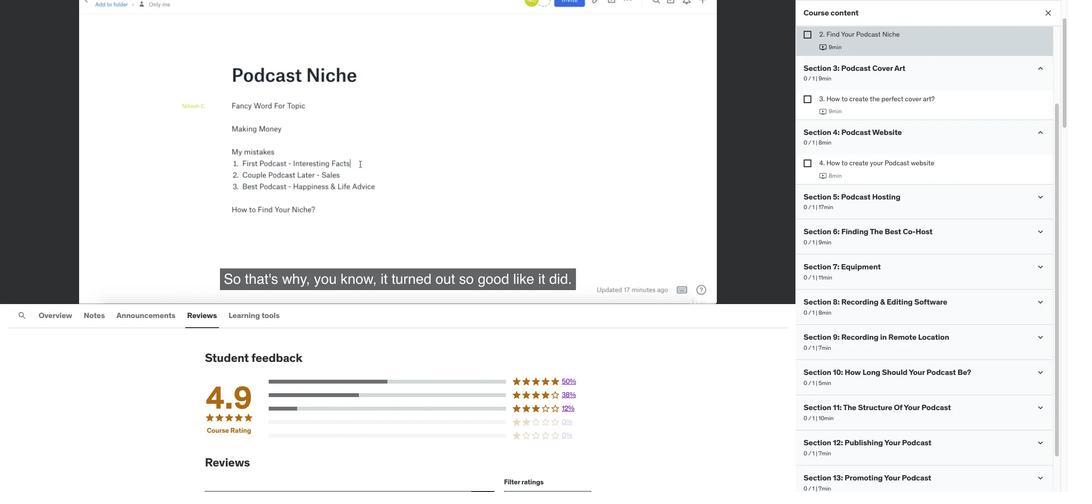 Task type: describe. For each thing, give the bounding box(es) containing it.
website
[[911, 159, 935, 167]]

filter
[[504, 478, 520, 487]]

section 8: recording & editing software button
[[804, 297, 948, 307]]

did.
[[549, 271, 572, 287]]

3:28 / 8:39
[[88, 289, 122, 298]]

8min inside section 4: podcast website 0 / 1 | 8min
[[819, 139, 832, 146]]

section for section 10: how long should your podcast be?
[[804, 368, 832, 378]]

section 13: promoting your podcast button
[[804, 474, 932, 483]]

xsmall image
[[804, 31, 812, 39]]

4.
[[819, 159, 825, 167]]

course for course rating
[[207, 427, 229, 435]]

to for 4:
[[842, 159, 848, 167]]

the
[[870, 94, 880, 103]]

student feedback
[[205, 351, 302, 366]]

hosting
[[873, 192, 901, 201]]

recording for 8:
[[842, 297, 879, 307]]

search image
[[17, 311, 27, 321]]

38%
[[562, 391, 576, 400]]

13:
[[833, 474, 843, 483]]

7min inside section 9: recording in remote location 0 / 1 | 7min
[[819, 344, 831, 352]]

how for 4:
[[827, 159, 840, 167]]

rating
[[230, 427, 251, 435]]

small image for section 10: how long should your podcast be?
[[1036, 368, 1046, 378]]

4. how to create your podcast website
[[819, 159, 935, 167]]

that's
[[245, 271, 278, 287]]

small image for section 3: podcast cover art
[[1036, 64, 1046, 73]]

stop find your podcast niche image
[[819, 44, 827, 51]]

9:
[[833, 333, 840, 342]]

cover
[[905, 94, 922, 103]]

your inside "section 12: publishing your podcast 0 / 1 | 7min"
[[885, 438, 901, 448]]

why,
[[282, 271, 310, 287]]

7min for 13:
[[819, 485, 831, 492]]

podcast inside section 11: the structure of your podcast 0 / 1 | 10min
[[922, 403, 951, 413]]

3:28
[[88, 289, 102, 298]]

/ inside section 3: podcast cover art 0 / 1 | 9min
[[809, 75, 811, 82]]

announcements
[[117, 311, 176, 321]]

announcements button
[[115, 304, 177, 328]]

tools
[[262, 311, 280, 321]]

website
[[873, 127, 902, 137]]

50% button
[[269, 377, 591, 387]]

small image for section 4: podcast website
[[1036, 128, 1046, 138]]

0 inside "section 12: publishing your podcast 0 / 1 | 7min"
[[804, 450, 808, 457]]

section 12: publishing your podcast button
[[804, 438, 932, 448]]

out
[[436, 271, 455, 287]]

| inside section 8: recording & editing software 0 / 1 | 8min
[[816, 309, 818, 316]]

cover
[[873, 63, 893, 73]]

section 5: podcast hosting button
[[804, 192, 901, 202]]

1 inside section 8: recording & editing software 0 / 1 | 8min
[[813, 309, 815, 316]]

perfect
[[882, 94, 904, 103]]

11min
[[819, 274, 833, 281]]

1 inside section 4: podcast website 0 / 1 | 8min
[[813, 139, 815, 146]]

so
[[224, 271, 241, 287]]

1 0% button from the top
[[269, 418, 591, 427]]

editing
[[887, 297, 913, 307]]

section for section 11: the structure of your podcast
[[804, 403, 832, 413]]

section for section 7: equipment
[[804, 262, 832, 272]]

section 13: promoting your podcast 0 / 1 | 7min
[[804, 474, 932, 492]]

play how to create your podcast website image
[[819, 172, 827, 180]]

be?
[[958, 368, 972, 378]]

9min right play how to create the perfect cover art? image
[[829, 108, 842, 115]]

2. find your podcast niche
[[819, 30, 900, 39]]

0 inside section 13: promoting your podcast 0 / 1 | 7min
[[804, 485, 808, 492]]

the inside section 11: the structure of your podcast 0 / 1 | 10min
[[844, 403, 857, 413]]

podcast inside section 3: podcast cover art 0 / 1 | 9min
[[842, 63, 871, 73]]

section 7: equipment button
[[804, 262, 881, 272]]

9min inside section 3: podcast cover art 0 / 1 | 9min
[[819, 75, 832, 82]]

| inside section 11: the structure of your podcast 0 / 1 | 10min
[[816, 415, 818, 422]]

1 inside section 6: finding the best co-host 0 / 1 | 9min
[[813, 239, 815, 246]]

filter ratings
[[504, 478, 544, 487]]

12% button
[[269, 404, 591, 414]]

1 inside section 11: the structure of your podcast 0 / 1 | 10min
[[813, 415, 815, 422]]

/ inside section 13: promoting your podcast 0 / 1 | 7min
[[809, 485, 811, 492]]

finding
[[842, 227, 869, 237]]

/ inside "section 12: publishing your podcast 0 / 1 | 7min"
[[809, 450, 811, 457]]

section for section 3: podcast cover art
[[804, 63, 832, 73]]

close course content sidebar image
[[1044, 8, 1053, 18]]

course for course content
[[804, 8, 829, 18]]

your inside section 13: promoting your podcast 0 / 1 | 7min
[[885, 474, 901, 483]]

notes button
[[82, 304, 107, 328]]

2 it from the left
[[538, 271, 545, 287]]

7min for 12:
[[819, 450, 831, 457]]

12:
[[833, 438, 843, 448]]

17min
[[819, 203, 834, 211]]

1 inside 'section 7: equipment 0 / 1 | 11min'
[[813, 274, 815, 281]]

11:
[[833, 403, 842, 413]]

section 12: publishing your podcast 0 / 1 | 7min
[[804, 438, 932, 457]]

good
[[478, 271, 509, 287]]

software
[[915, 297, 948, 307]]

0 inside section 4: podcast website 0 / 1 | 8min
[[804, 139, 808, 146]]

small image for section 7: equipment
[[1036, 263, 1046, 272]]

7:
[[833, 262, 840, 272]]

section 5: podcast hosting 0 / 1 | 17min
[[804, 192, 901, 211]]

section 6: finding the best co-host 0 / 1 | 9min
[[804, 227, 933, 246]]

art?
[[923, 94, 935, 103]]

podcast inside section 10: how long should your podcast be? 0 / 1 | 5min
[[927, 368, 956, 378]]

promoting
[[845, 474, 883, 483]]

/ inside section 9: recording in remote location 0 / 1 | 7min
[[809, 344, 811, 352]]

1 inside section 13: promoting your podcast 0 / 1 | 7min
[[813, 485, 815, 492]]

so
[[459, 271, 474, 287]]

learning
[[229, 311, 260, 321]]

/ inside 'section 7: equipment 0 / 1 | 11min'
[[809, 274, 811, 281]]

forward 5 seconds image
[[70, 288, 82, 299]]

1 inside section 9: recording in remote location 0 / 1 | 7min
[[813, 344, 815, 352]]

find
[[827, 30, 840, 39]]

8:
[[833, 297, 840, 307]]

8min inside section 8: recording & editing software 0 / 1 | 8min
[[819, 309, 832, 316]]

5:
[[833, 192, 840, 201]]

| inside section 10: how long should your podcast be? 0 / 1 | 5min
[[816, 380, 818, 387]]

progress bar slider
[[6, 274, 790, 285]]

overview button
[[37, 304, 74, 328]]

small image for section 6: finding the best co-host
[[1036, 227, 1046, 237]]

your
[[870, 159, 883, 167]]

10:
[[833, 368, 843, 378]]

section for section 6: finding the best co-host
[[804, 227, 832, 237]]

structure
[[858, 403, 893, 413]]

mute image
[[682, 288, 694, 299]]

38% button
[[269, 391, 591, 400]]

overview
[[39, 311, 72, 321]]

section 9: recording in remote location 0 / 1 | 7min
[[804, 333, 950, 352]]

section for section 8: recording & editing software
[[804, 297, 832, 307]]

student
[[205, 351, 249, 366]]

so that's why, you know, it turned out so good like it did.
[[224, 271, 572, 287]]

art
[[895, 63, 906, 73]]

0 inside 'section 7: equipment 0 / 1 | 11min'
[[804, 274, 808, 281]]

| inside section 5: podcast hosting 0 / 1 | 17min
[[816, 203, 818, 211]]

section for section 9: recording in remote location
[[804, 333, 832, 342]]

section 3: podcast cover art 0 / 1 | 9min
[[804, 63, 906, 82]]

of
[[894, 403, 903, 413]]

in
[[881, 333, 887, 342]]

section 6: finding the best co-host button
[[804, 227, 933, 237]]



Task type: vqa. For each thing, say whether or not it's contained in the screenshot.
4.6
no



Task type: locate. For each thing, give the bounding box(es) containing it.
1 vertical spatial xsmall image
[[804, 160, 812, 167]]

6:
[[833, 227, 840, 237]]

section left the 4:
[[804, 127, 832, 137]]

0 horizontal spatial course
[[207, 427, 229, 435]]

1 vertical spatial 7min
[[819, 450, 831, 457]]

6 | from the top
[[816, 309, 818, 316]]

best
[[885, 227, 902, 237]]

2 create from the top
[[849, 159, 869, 167]]

transcript in sidebar region image
[[701, 288, 712, 299]]

0% button
[[269, 418, 591, 427], [269, 431, 591, 441]]

| inside section 13: promoting your podcast 0 / 1 | 7min
[[816, 485, 818, 492]]

0 inside section 3: podcast cover art 0 / 1 | 9min
[[804, 75, 808, 82]]

1 vertical spatial 0%
[[562, 431, 572, 440]]

3 small image from the top
[[1036, 404, 1046, 413]]

2.
[[819, 30, 825, 39]]

xsmall image for section 3: podcast cover art
[[804, 95, 812, 103]]

8 1 from the top
[[813, 380, 815, 387]]

1 vertical spatial 8min
[[829, 172, 842, 179]]

3 | from the top
[[816, 203, 818, 211]]

course
[[804, 8, 829, 18], [207, 427, 229, 435]]

recording
[[842, 297, 879, 307], [842, 333, 879, 342]]

section for section 4: podcast website
[[804, 127, 832, 137]]

| inside 'section 7: equipment 0 / 1 | 11min'
[[816, 274, 818, 281]]

to right 4.
[[842, 159, 848, 167]]

1 create from the top
[[849, 94, 869, 103]]

section left 8:
[[804, 297, 832, 307]]

add note image
[[128, 288, 140, 299]]

2 0 from the top
[[804, 139, 808, 146]]

10 | from the top
[[816, 450, 818, 457]]

4 1 from the top
[[813, 239, 815, 246]]

8min right play how to create your podcast website icon
[[829, 172, 842, 179]]

1 | from the top
[[816, 75, 818, 82]]

6 small image from the top
[[1036, 333, 1046, 343]]

section left 12:
[[804, 438, 832, 448]]

7min up 5min
[[819, 344, 831, 352]]

2 1 from the top
[[813, 139, 815, 146]]

to
[[842, 94, 848, 103], [842, 159, 848, 167]]

1 recording from the top
[[842, 297, 879, 307]]

| inside section 4: podcast website 0 / 1 | 8min
[[816, 139, 818, 146]]

1 vertical spatial the
[[844, 403, 857, 413]]

learning tools
[[229, 311, 280, 321]]

small image for section 9: recording in remote location
[[1036, 333, 1046, 343]]

7 section from the top
[[804, 333, 832, 342]]

sidebar element
[[796, 0, 1061, 493]]

ratings
[[522, 478, 544, 487]]

2 section from the top
[[804, 127, 832, 137]]

section 8: recording & editing software 0 / 1 | 8min
[[804, 297, 948, 316]]

1 inside section 5: podcast hosting 0 / 1 | 17min
[[813, 203, 815, 211]]

how inside section 10: how long should your podcast be? 0 / 1 | 5min
[[845, 368, 861, 378]]

feedback
[[251, 351, 302, 366]]

section inside section 6: finding the best co-host 0 / 1 | 9min
[[804, 227, 832, 237]]

1 1 from the top
[[813, 75, 815, 82]]

4 0 from the top
[[804, 239, 808, 246]]

0 inside section 5: podcast hosting 0 / 1 | 17min
[[804, 203, 808, 211]]

9 | from the top
[[816, 415, 818, 422]]

/ inside section 6: finding the best co-host 0 / 1 | 9min
[[809, 239, 811, 246]]

section inside section 4: podcast website 0 / 1 | 8min
[[804, 127, 832, 137]]

50%
[[562, 377, 576, 386]]

2 0% from the top
[[562, 431, 572, 440]]

10 section from the top
[[804, 438, 832, 448]]

2 7min from the top
[[819, 450, 831, 457]]

9min inside section 6: finding the best co-host 0 / 1 | 9min
[[819, 239, 832, 246]]

section inside 'section 7: equipment 0 / 1 | 11min'
[[804, 262, 832, 272]]

/ inside section 8: recording & editing software 0 / 1 | 8min
[[809, 309, 811, 316]]

section left '6:'
[[804, 227, 832, 237]]

1 vertical spatial recording
[[842, 333, 879, 342]]

4:
[[833, 127, 840, 137]]

/ inside the video player region
[[103, 289, 107, 298]]

course left the rating
[[207, 427, 229, 435]]

course up 2.
[[804, 8, 829, 18]]

how right 3.
[[827, 94, 840, 103]]

know,
[[341, 271, 377, 287]]

3 0 from the top
[[804, 203, 808, 211]]

section up the 17min
[[804, 192, 832, 201]]

the left best
[[870, 227, 883, 237]]

3.
[[819, 94, 825, 103]]

10 0 from the top
[[804, 450, 808, 457]]

/ inside section 11: the structure of your podcast 0 / 1 | 10min
[[809, 415, 811, 422]]

your right publishing
[[885, 438, 901, 448]]

video player region
[[0, 0, 797, 304]]

xsmall image for section 4: podcast website
[[804, 160, 812, 167]]

3 section from the top
[[804, 192, 832, 201]]

recording left in
[[842, 333, 879, 342]]

to right 3.
[[842, 94, 848, 103]]

1 small image from the top
[[1036, 128, 1046, 138]]

1 inside section 3: podcast cover art 0 / 1 | 9min
[[813, 75, 815, 82]]

1 vertical spatial course
[[207, 427, 229, 435]]

0 vertical spatial course
[[804, 8, 829, 18]]

small image for section 12: publishing your podcast
[[1036, 439, 1046, 448]]

5 1 from the top
[[813, 274, 815, 281]]

reviews
[[187, 311, 217, 321], [205, 455, 250, 470]]

section inside "section 12: publishing your podcast 0 / 1 | 7min"
[[804, 438, 832, 448]]

small image for section 11: the structure of your podcast
[[1036, 404, 1046, 413]]

1 it from the left
[[381, 271, 388, 287]]

section 4: podcast website button
[[804, 127, 902, 137]]

9min up the section 7: equipment dropdown button
[[819, 239, 832, 246]]

| inside section 9: recording in remote location 0 / 1 | 7min
[[816, 344, 818, 352]]

5 0 from the top
[[804, 274, 808, 281]]

0 vertical spatial create
[[849, 94, 869, 103]]

should
[[882, 368, 908, 378]]

0 vertical spatial recording
[[842, 297, 879, 307]]

content
[[831, 8, 859, 18]]

/ inside section 4: podcast website 0 / 1 | 8min
[[809, 139, 811, 146]]

publishing
[[845, 438, 883, 448]]

1 horizontal spatial the
[[870, 227, 883, 237]]

section 3: podcast cover art button
[[804, 63, 906, 73]]

0 inside section 11: the structure of your podcast 0 / 1 | 10min
[[804, 415, 808, 422]]

section left 13:
[[804, 474, 832, 483]]

0 vertical spatial small image
[[1036, 64, 1046, 73]]

section for section 13: promoting your podcast
[[804, 474, 832, 483]]

0 vertical spatial xsmall image
[[804, 95, 812, 103]]

section up the 10min
[[804, 403, 832, 413]]

it right know,
[[381, 271, 388, 287]]

recording for 9:
[[842, 333, 879, 342]]

0 vertical spatial 0% button
[[269, 418, 591, 427]]

1 7min from the top
[[819, 344, 831, 352]]

1 0 from the top
[[804, 75, 808, 82]]

5min
[[819, 380, 832, 387]]

section for section 5: podcast hosting
[[804, 192, 832, 201]]

recording inside section 8: recording & editing software 0 / 1 | 8min
[[842, 297, 879, 307]]

small image
[[1036, 128, 1046, 138], [1036, 192, 1046, 202], [1036, 227, 1046, 237], [1036, 263, 1046, 272], [1036, 298, 1046, 308], [1036, 333, 1046, 343], [1036, 439, 1046, 448], [1036, 474, 1046, 484]]

8:39
[[108, 289, 122, 298]]

3 small image from the top
[[1036, 227, 1046, 237]]

4 | from the top
[[816, 239, 818, 246]]

you
[[314, 271, 337, 287]]

/
[[809, 75, 811, 82], [809, 139, 811, 146], [809, 203, 811, 211], [809, 239, 811, 246], [809, 274, 811, 281], [103, 289, 107, 298], [809, 309, 811, 316], [809, 344, 811, 352], [809, 380, 811, 387], [809, 415, 811, 422], [809, 450, 811, 457], [809, 485, 811, 492]]

0 vertical spatial the
[[870, 227, 883, 237]]

3 1 from the top
[[813, 203, 815, 211]]

8min up 4.
[[819, 139, 832, 146]]

4 small image from the top
[[1036, 263, 1046, 272]]

your right should
[[909, 368, 925, 378]]

Search reviews text field
[[205, 491, 471, 493]]

reviews inside button
[[187, 311, 217, 321]]

2 xsmall image from the top
[[804, 160, 812, 167]]

| inside "section 12: publishing your podcast 0 / 1 | 7min"
[[816, 450, 818, 457]]

section up the 11min
[[804, 262, 832, 272]]

create for website
[[849, 159, 869, 167]]

the inside section 6: finding the best co-host 0 / 1 | 9min
[[870, 227, 883, 237]]

7 0 from the top
[[804, 344, 808, 352]]

0 vertical spatial 0%
[[562, 418, 572, 427]]

3 7min from the top
[[819, 485, 831, 492]]

9min right "stop find your podcast niche" "icon" on the right top of the page
[[829, 43, 842, 51]]

9min up 3.
[[819, 75, 832, 82]]

small image for section 8: recording & editing software
[[1036, 298, 1046, 308]]

location
[[919, 333, 950, 342]]

0 inside section 10: how long should your podcast be? 0 / 1 | 5min
[[804, 380, 808, 387]]

section 4: podcast website 0 / 1 | 8min
[[804, 127, 902, 146]]

8 | from the top
[[816, 380, 818, 387]]

xsmall image left 4.
[[804, 160, 812, 167]]

go to next lecture image
[[782, 120, 797, 136]]

reviews left learning
[[187, 311, 217, 321]]

how
[[827, 94, 840, 103], [827, 159, 840, 167], [845, 368, 861, 378]]

section left 3:
[[804, 63, 832, 73]]

8 0 from the top
[[804, 380, 808, 387]]

/ inside section 10: how long should your podcast be? 0 / 1 | 5min
[[809, 380, 811, 387]]

podcast inside section 4: podcast website 0 / 1 | 8min
[[842, 127, 871, 137]]

1 to from the top
[[842, 94, 848, 103]]

your right promoting
[[885, 474, 901, 483]]

| inside section 3: podcast cover art 0 / 1 | 9min
[[816, 75, 818, 82]]

learning tools button
[[227, 304, 282, 328]]

11 0 from the top
[[804, 485, 808, 492]]

7 | from the top
[[816, 344, 818, 352]]

1 vertical spatial small image
[[1036, 368, 1046, 378]]

0 vertical spatial reviews
[[187, 311, 217, 321]]

notes
[[84, 311, 105, 321]]

8 section from the top
[[804, 368, 832, 378]]

section inside section 10: how long should your podcast be? 0 / 1 | 5min
[[804, 368, 832, 378]]

2 vertical spatial 7min
[[819, 485, 831, 492]]

2 vertical spatial how
[[845, 368, 861, 378]]

co-
[[903, 227, 916, 237]]

recording inside section 9: recording in remote location 0 / 1 | 7min
[[842, 333, 879, 342]]

2 small image from the top
[[1036, 192, 1046, 202]]

small image
[[1036, 64, 1046, 73], [1036, 368, 1046, 378], [1036, 404, 1046, 413]]

1 xsmall image from the top
[[804, 95, 812, 103]]

10 1 from the top
[[813, 450, 815, 457]]

6 1 from the top
[[813, 309, 815, 316]]

1 inside section 10: how long should your podcast be? 0 / 1 | 5min
[[813, 380, 815, 387]]

section inside section 9: recording in remote location 0 / 1 | 7min
[[804, 333, 832, 342]]

section for section 12: publishing your podcast
[[804, 438, 832, 448]]

1 horizontal spatial course
[[804, 8, 829, 18]]

0 vertical spatial to
[[842, 94, 848, 103]]

create left the
[[849, 94, 869, 103]]

0% for second 0% button from the bottom
[[562, 418, 572, 427]]

7min
[[819, 344, 831, 352], [819, 450, 831, 457], [819, 485, 831, 492]]

section 11: the structure of your podcast 0 / 1 | 10min
[[804, 403, 951, 422]]

7min down section 13: promoting your podcast dropdown button
[[819, 485, 831, 492]]

1 vertical spatial how
[[827, 159, 840, 167]]

your
[[841, 30, 855, 39], [909, 368, 925, 378], [904, 403, 920, 413], [885, 438, 901, 448], [885, 474, 901, 483]]

section inside section 11: the structure of your podcast 0 / 1 | 10min
[[804, 403, 832, 413]]

2 small image from the top
[[1036, 368, 1046, 378]]

section
[[804, 63, 832, 73], [804, 127, 832, 137], [804, 192, 832, 201], [804, 227, 832, 237], [804, 262, 832, 272], [804, 297, 832, 307], [804, 333, 832, 342], [804, 368, 832, 378], [804, 403, 832, 413], [804, 438, 832, 448], [804, 474, 832, 483]]

7 small image from the top
[[1036, 439, 1046, 448]]

5 section from the top
[[804, 262, 832, 272]]

2 | from the top
[[816, 139, 818, 146]]

11 | from the top
[[816, 485, 818, 492]]

host
[[916, 227, 933, 237]]

section 7: equipment 0 / 1 | 11min
[[804, 262, 881, 281]]

10min
[[819, 415, 834, 422]]

5 | from the top
[[816, 274, 818, 281]]

small image for section 13: promoting your podcast
[[1036, 474, 1046, 484]]

recording left '&'
[[842, 297, 879, 307]]

9 1 from the top
[[813, 415, 815, 422]]

0 horizontal spatial the
[[844, 403, 857, 413]]

1 vertical spatial reviews
[[205, 455, 250, 470]]

the right 11:
[[844, 403, 857, 413]]

7 1 from the top
[[813, 344, 815, 352]]

section 10: how long should your podcast be? 0 / 1 | 5min
[[804, 368, 972, 387]]

9 section from the top
[[804, 403, 832, 413]]

section inside section 8: recording & editing software 0 / 1 | 8min
[[804, 297, 832, 307]]

1 small image from the top
[[1036, 64, 1046, 73]]

xsmall image left 3.
[[804, 95, 812, 103]]

4 section from the top
[[804, 227, 832, 237]]

0 vertical spatial how
[[827, 94, 840, 103]]

7min inside section 13: promoting your podcast 0 / 1 | 7min
[[819, 485, 831, 492]]

1 vertical spatial create
[[849, 159, 869, 167]]

0 inside section 9: recording in remote location 0 / 1 | 7min
[[804, 344, 808, 352]]

0 horizontal spatial it
[[381, 271, 388, 287]]

2 vertical spatial 8min
[[819, 309, 832, 316]]

12%
[[562, 404, 575, 413]]

11 1 from the top
[[813, 485, 815, 492]]

section 11: the structure of your podcast button
[[804, 403, 951, 413]]

how for 3:
[[827, 94, 840, 103]]

| inside section 6: finding the best co-host 0 / 1 | 9min
[[816, 239, 818, 246]]

/ inside section 5: podcast hosting 0 / 1 | 17min
[[809, 203, 811, 211]]

how right 4.
[[827, 159, 840, 167]]

3:
[[833, 63, 840, 73]]

create left your
[[849, 159, 869, 167]]

reviews button
[[185, 304, 219, 328]]

section inside section 5: podcast hosting 0 / 1 | 17min
[[804, 192, 832, 201]]

how right 10:
[[845, 368, 861, 378]]

8min
[[819, 139, 832, 146], [829, 172, 842, 179], [819, 309, 832, 316]]

8min down the 11min
[[819, 309, 832, 316]]

1 0% from the top
[[562, 418, 572, 427]]

your right of on the bottom right
[[904, 403, 920, 413]]

section left 9:
[[804, 333, 832, 342]]

section inside section 3: podcast cover art 0 / 1 | 9min
[[804, 63, 832, 73]]

reviews down course rating
[[205, 455, 250, 470]]

section inside section 13: promoting your podcast 0 / 1 | 7min
[[804, 474, 832, 483]]

2 0% button from the top
[[269, 431, 591, 441]]

1 section from the top
[[804, 63, 832, 73]]

8 small image from the top
[[1036, 474, 1046, 484]]

5 small image from the top
[[1036, 298, 1046, 308]]

podcast inside section 5: podcast hosting 0 / 1 | 17min
[[841, 192, 871, 201]]

0 inside section 8: recording & editing software 0 / 1 | 8min
[[804, 309, 808, 316]]

1 inside "section 12: publishing your podcast 0 / 1 | 7min"
[[813, 450, 815, 457]]

it right like
[[538, 271, 545, 287]]

turned
[[392, 271, 432, 287]]

3. how to create the perfect cover art?
[[819, 94, 935, 103]]

2 to from the top
[[842, 159, 848, 167]]

0 inside section 6: finding the best co-host 0 / 1 | 9min
[[804, 239, 808, 246]]

your inside section 11: the structure of your podcast 0 / 1 | 10min
[[904, 403, 920, 413]]

2 vertical spatial small image
[[1036, 404, 1046, 413]]

xsmall image
[[804, 95, 812, 103], [804, 160, 812, 167]]

0 vertical spatial 7min
[[819, 344, 831, 352]]

&
[[881, 297, 885, 307]]

0
[[804, 75, 808, 82], [804, 139, 808, 146], [804, 203, 808, 211], [804, 239, 808, 246], [804, 274, 808, 281], [804, 309, 808, 316], [804, 344, 808, 352], [804, 380, 808, 387], [804, 415, 808, 422], [804, 450, 808, 457], [804, 485, 808, 492]]

7min inside "section 12: publishing your podcast 0 / 1 | 7min"
[[819, 450, 831, 457]]

7min down the 10min
[[819, 450, 831, 457]]

small image for section 5: podcast hosting
[[1036, 192, 1046, 202]]

9min
[[829, 43, 842, 51], [819, 75, 832, 82], [829, 108, 842, 115], [819, 239, 832, 246]]

create for cover
[[849, 94, 869, 103]]

0 vertical spatial 8min
[[819, 139, 832, 146]]

niche
[[882, 30, 900, 39]]

1
[[813, 75, 815, 82], [813, 139, 815, 146], [813, 203, 815, 211], [813, 239, 815, 246], [813, 274, 815, 281], [813, 309, 815, 316], [813, 344, 815, 352], [813, 380, 815, 387], [813, 415, 815, 422], [813, 450, 815, 457], [813, 485, 815, 492]]

2 recording from the top
[[842, 333, 879, 342]]

9 0 from the top
[[804, 415, 808, 422]]

your inside section 10: how long should your podcast be? 0 / 1 | 5min
[[909, 368, 925, 378]]

11 section from the top
[[804, 474, 832, 483]]

1 vertical spatial to
[[842, 159, 848, 167]]

1 horizontal spatial it
[[538, 271, 545, 287]]

podcast inside section 13: promoting your podcast 0 / 1 | 7min
[[902, 474, 932, 483]]

6 section from the top
[[804, 297, 832, 307]]

6 0 from the top
[[804, 309, 808, 316]]

course content
[[804, 8, 859, 18]]

course rating
[[207, 427, 251, 435]]

your right the find
[[841, 30, 855, 39]]

0% for first 0% button from the bottom of the page
[[562, 431, 572, 440]]

podcast inside "section 12: publishing your podcast 0 / 1 | 7min"
[[902, 438, 932, 448]]

to for 3:
[[842, 94, 848, 103]]

course inside sidebar "element"
[[804, 8, 829, 18]]

play how to create the perfect cover art? image
[[819, 108, 827, 116]]

1 vertical spatial 0% button
[[269, 431, 591, 441]]

long
[[863, 368, 881, 378]]

section up 5min
[[804, 368, 832, 378]]



